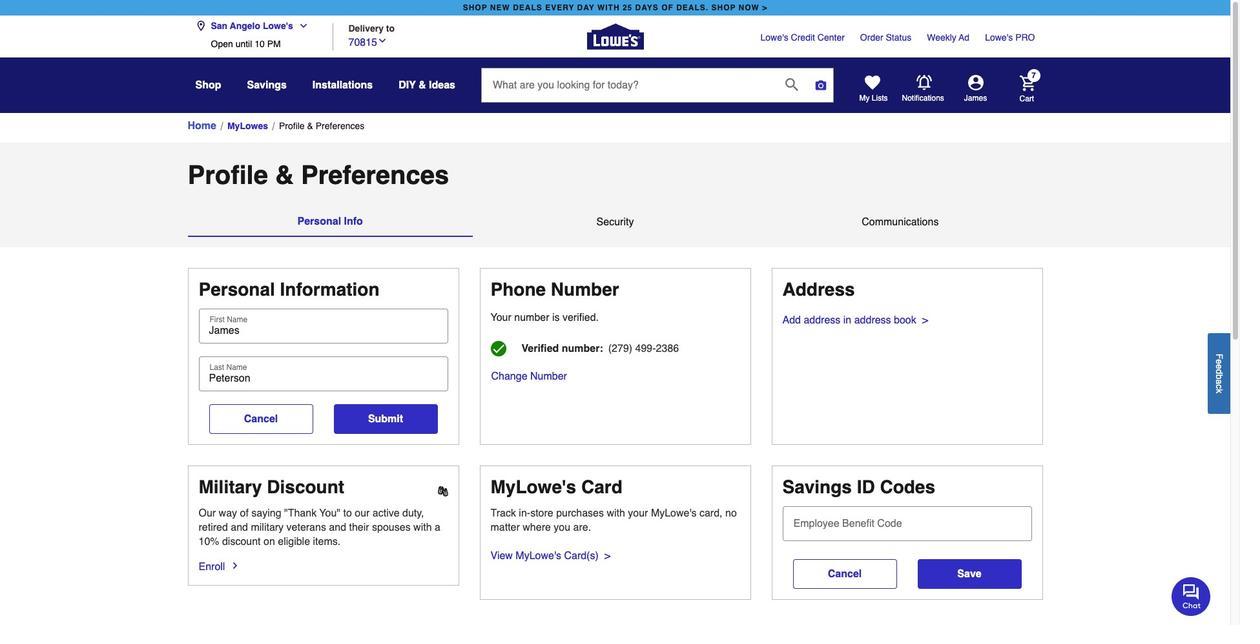 Task type: describe. For each thing, give the bounding box(es) containing it.
2 and from the left
[[329, 522, 346, 533]]

active
[[373, 508, 400, 519]]

angelo
[[230, 21, 260, 31]]

Employee Benefit Code text field
[[788, 506, 1027, 535]]

discount
[[267, 477, 344, 497]]

personal for personal info
[[297, 216, 341, 227]]

lowe's home improvement cart image
[[1019, 75, 1035, 91]]

1 e from the top
[[1214, 359, 1225, 364]]

& for diy & ideas button
[[419, 79, 426, 91]]

number
[[514, 312, 549, 324]]

"thank
[[284, 508, 317, 519]]

f e e d b a c k
[[1214, 354, 1225, 393]]

purchases
[[556, 508, 604, 519]]

shop
[[195, 79, 221, 91]]

order status link
[[860, 31, 911, 44]]

cancel button for save
[[793, 559, 897, 589]]

lowe's home improvement logo image
[[587, 8, 644, 65]]

mylowe's card
[[491, 477, 622, 497]]

id
[[857, 477, 875, 497]]

where
[[523, 522, 551, 534]]

my lists
[[859, 94, 888, 103]]

no
[[725, 508, 737, 519]]

lowe's for lowe's pro
[[985, 32, 1013, 43]]

a inside our way of saying "thank you" to our active duty, retired and military veterans and their spouses with a 10% discount on eligible items.
[[435, 522, 440, 533]]

& for profile & preferences link
[[307, 121, 313, 131]]

tab panel inside 'profile & preferences' main content
[[188, 237, 1043, 247]]

credit
[[791, 32, 815, 43]]

delivery
[[348, 23, 384, 33]]

their
[[349, 522, 369, 533]]

your number is verified.
[[491, 312, 599, 324]]

book  >
[[894, 315, 928, 326]]

mylowes link
[[227, 119, 268, 132]]

lowe's home improvement lists image
[[864, 75, 880, 90]]

70815
[[348, 36, 377, 48]]

deals.
[[676, 3, 709, 12]]

store
[[530, 508, 553, 519]]

verified
[[522, 343, 559, 355]]

discount
[[222, 536, 261, 548]]

name for last name
[[226, 363, 247, 372]]

savings for savings id codes
[[782, 477, 852, 497]]

day
[[577, 3, 595, 12]]

number for phone number
[[551, 279, 619, 300]]

enroll link
[[199, 559, 225, 575]]

installations
[[313, 79, 373, 91]]

0 horizontal spatial profile
[[188, 160, 268, 190]]

savings for savings
[[247, 79, 287, 91]]

lowe's credit center
[[761, 32, 845, 43]]

0 vertical spatial preferences
[[316, 121, 364, 131]]

with inside our way of saying "thank you" to our active duty, retired and military veterans and their spouses with a 10% discount on eligible items.
[[413, 522, 432, 533]]

code
[[877, 518, 902, 530]]

employee
[[793, 518, 839, 530]]

san angelo lowe's button
[[195, 13, 314, 39]]

10%
[[199, 536, 219, 548]]

(279)
[[608, 343, 632, 355]]

lowe's inside 'button'
[[263, 21, 293, 31]]

my lists link
[[859, 75, 888, 103]]

add address in address book  > link
[[782, 313, 928, 328]]

navigation inside 'profile & preferences' main content
[[188, 207, 1043, 247]]

employee benefit code
[[793, 518, 902, 530]]

submit
[[368, 413, 403, 425]]

last name
[[210, 363, 247, 372]]

phone number
[[491, 279, 619, 300]]

0 vertical spatial to
[[386, 23, 395, 33]]

lists
[[872, 94, 888, 103]]

track
[[491, 508, 516, 519]]

your
[[628, 508, 648, 519]]

change
[[491, 371, 527, 382]]

are.
[[573, 522, 591, 534]]

james
[[964, 94, 987, 103]]

b
[[1214, 374, 1225, 379]]

home
[[188, 120, 216, 132]]

search image
[[785, 78, 798, 91]]

>
[[762, 3, 767, 12]]

1 address from the left
[[804, 315, 840, 326]]

first name
[[210, 315, 247, 324]]

saying
[[251, 508, 281, 519]]

of
[[240, 508, 249, 519]]

our
[[355, 508, 370, 519]]

every
[[545, 3, 574, 12]]

cancel for save
[[828, 568, 862, 580]]

dogtags image
[[438, 486, 448, 497]]

chevron right image
[[230, 561, 241, 571]]

view mylowe's card(s)  > link
[[491, 548, 610, 564]]

address
[[782, 279, 855, 300]]

profile & preferences main content
[[0, 113, 1230, 625]]

savings button
[[247, 74, 287, 97]]

pm
[[267, 39, 281, 49]]

lowe's for lowe's credit center
[[761, 32, 788, 43]]

shop new deals every day with 25 days of deals. shop now >
[[463, 3, 767, 12]]

chat invite button image
[[1172, 577, 1211, 616]]

mylowe's inside "track in-store purchases with your mylowe's card, no matter where you are."
[[651, 508, 697, 519]]

your
[[491, 312, 511, 324]]

10
[[255, 39, 265, 49]]

Search Query text field
[[482, 68, 775, 102]]

you
[[554, 522, 570, 534]]

notifications
[[902, 94, 944, 103]]

d
[[1214, 369, 1225, 374]]

25
[[623, 3, 632, 12]]

card(s)  >
[[564, 550, 610, 562]]

order
[[860, 32, 883, 43]]

with inside "track in-store purchases with your mylowe's card, no matter where you are."
[[607, 508, 625, 519]]

last
[[210, 363, 224, 372]]

open
[[211, 39, 233, 49]]



Task type: locate. For each thing, give the bounding box(es) containing it.
of
[[661, 3, 674, 12]]

2 vertical spatial &
[[275, 160, 294, 190]]

retired
[[199, 522, 228, 533]]

cancel button down 'last name'
[[209, 404, 313, 434]]

& down installations
[[307, 121, 313, 131]]

499-
[[635, 343, 656, 355]]

mylowe's right "your"
[[651, 508, 697, 519]]

savings up employee at the bottom right of page
[[782, 477, 852, 497]]

camera image
[[814, 79, 827, 92]]

preferences up info
[[301, 160, 449, 190]]

shop left now
[[711, 3, 736, 12]]

save
[[957, 568, 982, 580]]

0 vertical spatial cancel button
[[209, 404, 313, 434]]

view mylowe's card(s)  >
[[491, 550, 610, 562]]

preferences
[[316, 121, 364, 131], [301, 160, 449, 190]]

profile
[[279, 121, 305, 131], [188, 160, 268, 190]]

change number
[[491, 371, 567, 382]]

tab list
[[188, 207, 1043, 237]]

mylowe's up "store"
[[491, 477, 576, 497]]

1 vertical spatial name
[[226, 363, 247, 372]]

veterans
[[286, 522, 326, 533]]

center
[[818, 32, 845, 43]]

0 vertical spatial a
[[1214, 379, 1225, 384]]

change number button
[[491, 369, 568, 384]]

None search field
[[481, 68, 834, 114]]

installations button
[[313, 74, 373, 97]]

profile right mylowes link
[[279, 121, 305, 131]]

number down verified
[[530, 371, 567, 382]]

1 horizontal spatial address
[[854, 315, 891, 326]]

mylowes
[[227, 121, 268, 131]]

now
[[739, 3, 759, 12]]

matter
[[491, 522, 520, 534]]

0 vertical spatial profile & preferences
[[279, 121, 364, 131]]

personal up first name
[[199, 279, 275, 300]]

1 horizontal spatial savings
[[782, 477, 852, 497]]

1 vertical spatial preferences
[[301, 160, 449, 190]]

checkmark image
[[491, 341, 506, 357]]

cancel down 'last name'
[[244, 413, 278, 425]]

1 vertical spatial savings
[[782, 477, 852, 497]]

a inside button
[[1214, 379, 1225, 384]]

shop
[[463, 3, 487, 12], [711, 3, 736, 12]]

0 horizontal spatial chevron down image
[[293, 21, 309, 31]]

verified number: (279) 499-2386
[[522, 343, 679, 355]]

on
[[264, 536, 275, 548]]

name for first name
[[227, 315, 247, 324]]

2 shop from the left
[[711, 3, 736, 12]]

a
[[1214, 379, 1225, 384], [435, 522, 440, 533]]

phone
[[491, 279, 546, 300]]

0 horizontal spatial and
[[231, 522, 248, 533]]

2 horizontal spatial &
[[419, 79, 426, 91]]

1 and from the left
[[231, 522, 248, 533]]

1 vertical spatial number
[[530, 371, 567, 382]]

1 vertical spatial a
[[435, 522, 440, 533]]

1 vertical spatial to
[[343, 508, 352, 519]]

lowe's home improvement notification center image
[[916, 75, 932, 90]]

track in-store purchases with your mylowe's card, no matter where you are.
[[491, 508, 737, 534]]

profile & preferences up personal info on the top of the page
[[188, 160, 449, 190]]

1 vertical spatial mylowe's
[[651, 508, 697, 519]]

mylowe's
[[491, 477, 576, 497], [651, 508, 697, 519], [516, 550, 561, 562]]

cancel down employee benefit code in the right of the page
[[828, 568, 862, 580]]

cancel for submit
[[244, 413, 278, 425]]

name right first
[[227, 315, 247, 324]]

information
[[280, 279, 379, 300]]

0 vertical spatial cancel
[[244, 413, 278, 425]]

to right delivery
[[386, 23, 395, 33]]

k
[[1214, 389, 1225, 393]]

personal for personal information
[[199, 279, 275, 300]]

1 horizontal spatial a
[[1214, 379, 1225, 384]]

1 vertical spatial chevron down image
[[377, 35, 388, 46]]

navigation
[[188, 207, 1043, 247]]

codes
[[880, 477, 935, 497]]

new
[[490, 3, 510, 12]]

number inside button
[[530, 371, 567, 382]]

diy
[[399, 79, 416, 91]]

7
[[1032, 71, 1036, 80]]

0 vertical spatial savings
[[247, 79, 287, 91]]

address right in
[[854, 315, 891, 326]]

0 vertical spatial with
[[607, 508, 625, 519]]

is
[[552, 312, 560, 324]]

First Name text field
[[204, 324, 443, 337]]

0 horizontal spatial savings
[[247, 79, 287, 91]]

number for change number
[[530, 371, 567, 382]]

location image
[[195, 21, 206, 31]]

profile & preferences down installations
[[279, 121, 364, 131]]

lowe's left pro
[[985, 32, 1013, 43]]

open until 10 pm
[[211, 39, 281, 49]]

1 horizontal spatial cancel button
[[793, 559, 897, 589]]

1 horizontal spatial with
[[607, 508, 625, 519]]

savings id codes
[[782, 477, 935, 497]]

savings inside 'profile & preferences' main content
[[782, 477, 852, 497]]

diy & ideas
[[399, 79, 455, 91]]

0 horizontal spatial a
[[435, 522, 440, 533]]

number up verified.
[[551, 279, 619, 300]]

cancel button for submit
[[209, 404, 313, 434]]

preferences down installations
[[316, 121, 364, 131]]

home link
[[188, 118, 216, 134]]

and up discount
[[231, 522, 248, 533]]

personal
[[297, 216, 341, 227], [199, 279, 275, 300]]

0 horizontal spatial lowe's
[[263, 21, 293, 31]]

0 horizontal spatial &
[[275, 160, 294, 190]]

ideas
[[429, 79, 455, 91]]

in
[[843, 315, 851, 326]]

personal left info
[[297, 216, 341, 227]]

2 address from the left
[[854, 315, 891, 326]]

diy & ideas button
[[399, 74, 455, 97]]

a up k
[[1214, 379, 1225, 384]]

1 vertical spatial profile
[[188, 160, 268, 190]]

weekly
[[927, 32, 956, 43]]

lowe's up pm
[[263, 21, 293, 31]]

add address in address book  >
[[782, 315, 928, 326]]

2 horizontal spatial lowe's
[[985, 32, 1013, 43]]

1 shop from the left
[[463, 3, 487, 12]]

0 horizontal spatial address
[[804, 315, 840, 326]]

1 vertical spatial profile & preferences
[[188, 160, 449, 190]]

& down profile & preferences link
[[275, 160, 294, 190]]

0 vertical spatial number
[[551, 279, 619, 300]]

name right last
[[226, 363, 247, 372]]

& right 'diy'
[[419, 79, 426, 91]]

e
[[1214, 359, 1225, 364], [1214, 364, 1225, 369]]

delivery to
[[348, 23, 395, 33]]

0 horizontal spatial personal
[[199, 279, 275, 300]]

mylowe's down the where
[[516, 550, 561, 562]]

to inside our way of saying "thank you" to our active duty, retired and military veterans and their spouses with a 10% discount on eligible items.
[[343, 508, 352, 519]]

benefit
[[842, 518, 874, 530]]

pro
[[1015, 32, 1035, 43]]

profile & preferences link
[[279, 119, 364, 132]]

savings down pm
[[247, 79, 287, 91]]

james button
[[945, 75, 1007, 103]]

chevron down image
[[293, 21, 309, 31], [377, 35, 388, 46]]

and down you"
[[329, 522, 346, 533]]

1 horizontal spatial &
[[307, 121, 313, 131]]

military discount
[[199, 477, 344, 497]]

our
[[199, 508, 216, 519]]

with down duty,
[[413, 522, 432, 533]]

1 horizontal spatial chevron down image
[[377, 35, 388, 46]]

order status
[[860, 32, 911, 43]]

tab list inside 'profile & preferences' main content
[[188, 207, 1043, 237]]

card,
[[699, 508, 722, 519]]

0 vertical spatial chevron down image
[[293, 21, 309, 31]]

2386
[[656, 343, 679, 355]]

personal info
[[297, 216, 363, 227]]

cart
[[1019, 94, 1034, 103]]

weekly ad
[[927, 32, 970, 43]]

0 horizontal spatial with
[[413, 522, 432, 533]]

0 horizontal spatial cancel
[[244, 413, 278, 425]]

chevron down image inside 70815 button
[[377, 35, 388, 46]]

save button
[[917, 559, 1021, 589]]

e up the d
[[1214, 359, 1225, 364]]

personal inside button
[[297, 216, 341, 227]]

a down dogtags icon
[[435, 522, 440, 533]]

1 horizontal spatial and
[[329, 522, 346, 533]]

submit button
[[334, 404, 438, 434]]

0 horizontal spatial cancel button
[[209, 404, 313, 434]]

1 horizontal spatial cancel
[[828, 568, 862, 580]]

1 horizontal spatial profile
[[279, 121, 305, 131]]

1 vertical spatial cancel
[[828, 568, 862, 580]]

chevron down image down delivery to
[[377, 35, 388, 46]]

you"
[[319, 508, 340, 519]]

lowe's
[[263, 21, 293, 31], [761, 32, 788, 43], [985, 32, 1013, 43]]

my
[[859, 94, 870, 103]]

& inside button
[[419, 79, 426, 91]]

1 vertical spatial cancel button
[[793, 559, 897, 589]]

0 vertical spatial name
[[227, 315, 247, 324]]

1 horizontal spatial lowe's
[[761, 32, 788, 43]]

days
[[635, 3, 659, 12]]

with
[[597, 3, 620, 12]]

chevron down image right "angelo"
[[293, 21, 309, 31]]

personal info button
[[188, 207, 473, 237]]

0 horizontal spatial shop
[[463, 3, 487, 12]]

to left our
[[343, 508, 352, 519]]

0 vertical spatial profile
[[279, 121, 305, 131]]

0 vertical spatial mylowe's
[[491, 477, 576, 497]]

navigation containing personal info
[[188, 207, 1043, 247]]

with left "your"
[[607, 508, 625, 519]]

2 vertical spatial mylowe's
[[516, 550, 561, 562]]

name
[[227, 315, 247, 324], [226, 363, 247, 372]]

san angelo lowe's
[[211, 21, 293, 31]]

profile down mylowes link
[[188, 160, 268, 190]]

lowe's pro
[[985, 32, 1035, 43]]

lowe's left credit at the top of page
[[761, 32, 788, 43]]

1 horizontal spatial shop
[[711, 3, 736, 12]]

tab list containing personal info
[[188, 207, 1043, 237]]

tab panel
[[188, 237, 1043, 247]]

1 vertical spatial with
[[413, 522, 432, 533]]

ad
[[959, 32, 970, 43]]

0 vertical spatial personal
[[297, 216, 341, 227]]

2 e from the top
[[1214, 364, 1225, 369]]

1 vertical spatial personal
[[199, 279, 275, 300]]

info
[[344, 216, 363, 227]]

until
[[235, 39, 252, 49]]

1 vertical spatial &
[[307, 121, 313, 131]]

1 horizontal spatial to
[[386, 23, 395, 33]]

number:
[[562, 343, 603, 355]]

f e e d b a c k button
[[1208, 333, 1230, 414]]

view
[[491, 550, 513, 562]]

shop new deals every day with 25 days of deals. shop now > link
[[460, 0, 770, 16]]

eligible
[[278, 536, 310, 548]]

0 vertical spatial &
[[419, 79, 426, 91]]

Last Name text field
[[204, 372, 443, 385]]

0 horizontal spatial to
[[343, 508, 352, 519]]

e up b
[[1214, 364, 1225, 369]]

1 horizontal spatial personal
[[297, 216, 341, 227]]

security
[[597, 216, 634, 228]]

address left in
[[804, 315, 840, 326]]

cancel button down employee benefit code in the right of the page
[[793, 559, 897, 589]]

add
[[782, 315, 801, 326]]

shop left new
[[463, 3, 487, 12]]

with
[[607, 508, 625, 519], [413, 522, 432, 533]]



Task type: vqa. For each thing, say whether or not it's contained in the screenshot.
Ideas
yes



